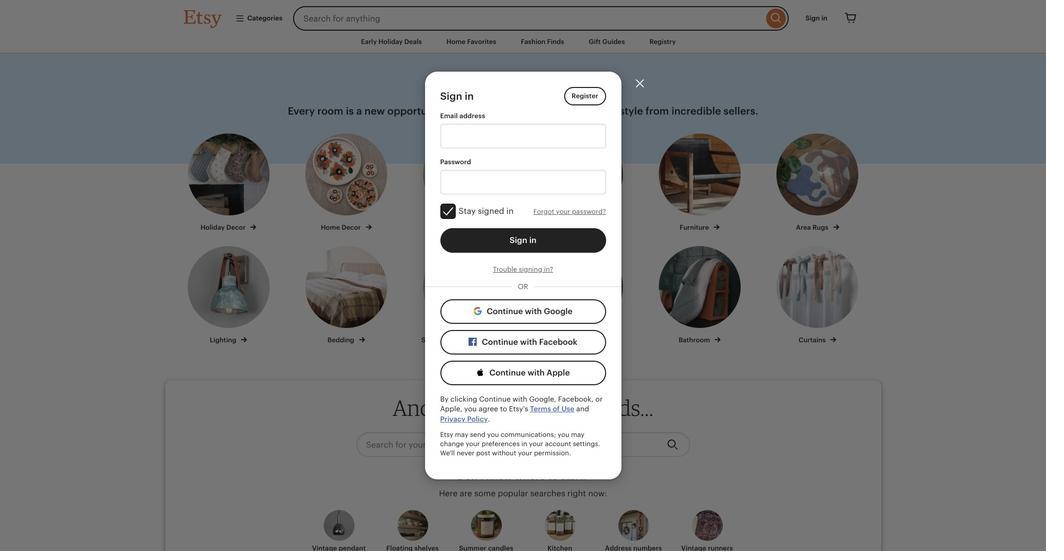 Task type: describe. For each thing, give the bounding box(es) containing it.
continue with facebook
[[480, 337, 578, 347]]

2 incredible from the left
[[672, 106, 721, 117]]

favorites
[[510, 68, 611, 99]]

preferences
[[482, 440, 520, 448]]

terms
[[530, 405, 551, 413]]

agree
[[479, 405, 498, 413]]

continue with apple
[[488, 368, 570, 377]]

stay signed in
[[459, 206, 514, 216]]

trouble signing in?
[[493, 265, 553, 273]]

forgot your password?
[[534, 208, 606, 215]]

1 horizontal spatial you
[[487, 431, 499, 439]]

facebook
[[539, 337, 578, 347]]

continue with google
[[485, 306, 573, 316]]

use
[[562, 405, 575, 413]]

address
[[460, 112, 485, 120]]

home
[[435, 68, 504, 99]]

opportunity
[[388, 106, 446, 117]]

home favorites
[[435, 68, 611, 99]]

in inside the etsy may send you communications; you may change your preferences in your account settings. we'll never post without your permission.
[[522, 440, 527, 448]]

with for facebook
[[520, 337, 537, 347]]

2 vertical spatial to
[[548, 471, 558, 482]]

Search for your next discovery text field
[[356, 432, 659, 457]]

room
[[317, 106, 343, 117]]

more
[[468, 395, 518, 421]]

of
[[553, 405, 560, 413]]

to inside 'by clicking continue with google, facebook, or apple, you agree to etsy's'
[[500, 405, 507, 413]]

password?
[[572, 208, 606, 215]]

with inside 'by clicking continue with google, facebook, or apple, you agree to etsy's'
[[513, 395, 527, 403]]

continue with apple link
[[440, 361, 606, 385]]

2 horizontal spatial you
[[558, 431, 570, 439]]

stay
[[459, 206, 476, 216]]

terms of use and privacy policy .
[[440, 405, 589, 423]]

sign in button
[[440, 228, 606, 253]]

from
[[646, 106, 669, 117]]

2 may from the left
[[571, 431, 585, 439]]

are
[[460, 489, 472, 498]]

in inside button
[[529, 235, 537, 245]]

register button
[[564, 87, 606, 105]]

every room is a new opportunity to express yourself with incredible style from incredible sellers.
[[288, 106, 759, 117]]

Password password field
[[440, 170, 606, 194]]

a
[[356, 106, 362, 117]]

with for google
[[525, 306, 542, 316]]

where
[[515, 471, 546, 482]]

new
[[365, 106, 385, 117]]

email
[[440, 112, 458, 120]]

by
[[440, 395, 449, 403]]

send
[[470, 431, 486, 439]]

here
[[439, 489, 458, 498]]

terms of use link
[[530, 405, 575, 413]]

password
[[440, 158, 471, 166]]

by clicking continue with google, facebook, or apple, you agree to etsy's
[[440, 395, 603, 413]]

change
[[440, 440, 464, 448]]

popular
[[498, 489, 528, 498]]

here are some popular searches right now:
[[439, 489, 607, 498]]

continue with google button
[[440, 299, 606, 324]]

continue inside 'by clicking continue with google, facebook, or apple, you agree to etsy's'
[[479, 395, 511, 403]]

1 may from the left
[[455, 431, 468, 439]]

and
[[576, 405, 589, 413]]

facebook,
[[558, 395, 594, 403]]

never
[[457, 450, 475, 457]]

express
[[461, 106, 499, 117]]

and for more unique finds…
[[393, 395, 654, 421]]

unique
[[522, 395, 589, 421]]

in?
[[544, 265, 553, 273]]

register
[[572, 92, 598, 100]]

is
[[346, 106, 354, 117]]

sellers.
[[724, 106, 759, 117]]

you inside 'by clicking continue with google, facebook, or apple, you agree to etsy's'
[[464, 405, 477, 413]]

with for apple
[[528, 368, 545, 377]]



Task type: vqa. For each thing, say whether or not it's contained in the screenshot.
3rd 5.0
no



Task type: locate. For each thing, give the bounding box(es) containing it.
settings.
[[573, 440, 600, 448]]

with left apple
[[528, 368, 545, 377]]

trouble signing in? link
[[493, 265, 553, 273]]

and
[[393, 395, 433, 421]]

sign in dialog
[[0, 0, 1046, 551]]

google
[[544, 306, 573, 316]]

finds…
[[594, 395, 654, 421]]

sign in up trouble signing in?
[[510, 235, 537, 245]]

with inside home favorites main content
[[544, 106, 565, 117]]

privacy
[[440, 415, 466, 423]]

in right signed
[[507, 206, 514, 216]]

to left address
[[448, 106, 459, 117]]

sign up email
[[440, 90, 462, 102]]

etsy may send you communications; you may change your preferences in your account settings. we'll never post without your permission.
[[440, 431, 600, 457]]

0 horizontal spatial may
[[455, 431, 468, 439]]

0 horizontal spatial incredible
[[568, 106, 617, 117]]

yourself
[[502, 106, 542, 117]]

sign inside sign in button
[[510, 235, 527, 245]]

email address
[[440, 112, 485, 120]]

with inside button
[[525, 306, 542, 316]]

1 vertical spatial sign in
[[510, 235, 537, 245]]

style
[[620, 106, 643, 117]]

continue with facebook button
[[440, 330, 606, 354]]

continue down the or
[[487, 306, 523, 316]]

may up change
[[455, 431, 468, 439]]

or
[[518, 282, 528, 290]]

none search field inside home favorites main content
[[356, 432, 690, 457]]

to
[[448, 106, 459, 117], [500, 405, 507, 413], [548, 471, 558, 482]]

Email address email field
[[440, 124, 606, 148]]

0 horizontal spatial sign in
[[440, 90, 474, 102]]

forgot
[[534, 208, 554, 215]]

right
[[568, 489, 586, 498]]

incredible
[[568, 106, 617, 117], [672, 106, 721, 117]]

signing
[[519, 265, 542, 273]]

you
[[464, 405, 477, 413], [487, 431, 499, 439], [558, 431, 570, 439]]

menu bar
[[165, 31, 881, 54]]

1 vertical spatial sign
[[510, 235, 527, 245]]

continue inside button
[[482, 337, 518, 347]]

continue for continue with facebook
[[482, 337, 518, 347]]

sign in inside button
[[510, 235, 537, 245]]

1 horizontal spatial may
[[571, 431, 585, 439]]

1 horizontal spatial to
[[500, 405, 507, 413]]

sign up trouble signing in? "link"
[[510, 235, 527, 245]]

or
[[596, 395, 603, 403]]

1 horizontal spatial sign
[[510, 235, 527, 245]]

you up preferences
[[487, 431, 499, 439]]

banner
[[165, 0, 881, 31]]

incredible down 'register' button
[[568, 106, 617, 117]]

may
[[455, 431, 468, 439], [571, 431, 585, 439]]

etsy
[[440, 431, 453, 439]]

sign in up email address
[[440, 90, 474, 102]]

etsy's
[[509, 405, 528, 413]]

forgot your password? link
[[534, 208, 606, 215]]

continue for continue with apple
[[490, 368, 526, 377]]

in up express
[[465, 90, 474, 102]]

sign
[[440, 90, 462, 102], [510, 235, 527, 245]]

apple,
[[440, 405, 463, 413]]

permission.
[[534, 450, 571, 457]]

your
[[556, 208, 570, 215], [466, 440, 480, 448], [529, 440, 543, 448], [518, 450, 532, 457]]

we'll
[[440, 450, 455, 457]]

post
[[476, 450, 490, 457]]

None search field
[[293, 6, 789, 31], [356, 432, 690, 457], [293, 6, 789, 31]]

some
[[474, 489, 496, 498]]

none search field search for your next discovery
[[356, 432, 690, 457]]

0 vertical spatial sign
[[440, 90, 462, 102]]

1 incredible from the left
[[568, 106, 617, 117]]

incredible right the from
[[672, 106, 721, 117]]

.
[[488, 415, 490, 423]]

continue down continue with facebook button
[[490, 368, 526, 377]]

with left google on the bottom of page
[[525, 306, 542, 316]]

to up searches
[[548, 471, 558, 482]]

continue for continue with google
[[487, 306, 523, 316]]

account
[[545, 440, 571, 448]]

start?
[[561, 471, 589, 482]]

1 horizontal spatial incredible
[[672, 106, 721, 117]]

continue inside button
[[487, 306, 523, 316]]

clicking
[[451, 395, 477, 403]]

1 vertical spatial to
[[500, 405, 507, 413]]

searches
[[530, 489, 565, 498]]

google,
[[529, 395, 556, 403]]

policy
[[467, 415, 488, 423]]

you up privacy policy link
[[464, 405, 477, 413]]

signed
[[478, 206, 504, 216]]

in
[[465, 90, 474, 102], [507, 206, 514, 216], [529, 235, 537, 245], [522, 440, 527, 448]]

continue
[[487, 306, 523, 316], [482, 337, 518, 347], [490, 368, 526, 377], [479, 395, 511, 403]]

without
[[492, 450, 516, 457]]

with
[[544, 106, 565, 117], [525, 306, 542, 316], [520, 337, 537, 347], [528, 368, 545, 377], [513, 395, 527, 403]]

with up the etsy's
[[513, 395, 527, 403]]

trouble
[[493, 265, 517, 273]]

with inside button
[[520, 337, 537, 347]]

communications;
[[501, 431, 556, 439]]

privacy policy link
[[440, 415, 488, 423]]

1 horizontal spatial sign in
[[510, 235, 537, 245]]

to left the etsy's
[[500, 405, 507, 413]]

2 horizontal spatial to
[[548, 471, 558, 482]]

sign in
[[440, 90, 474, 102], [510, 235, 537, 245]]

every
[[288, 106, 315, 117]]

home favorites main content
[[0, 54, 1046, 551]]

apple
[[547, 368, 570, 377]]

now:
[[588, 489, 607, 498]]

for
[[437, 395, 463, 421]]

continue down continue with google button
[[482, 337, 518, 347]]

0 horizontal spatial you
[[464, 405, 477, 413]]

you up account
[[558, 431, 570, 439]]

know
[[486, 471, 513, 482]]

may up settings.
[[571, 431, 585, 439]]

continue up agree on the bottom of the page
[[479, 395, 511, 403]]

0 vertical spatial to
[[448, 106, 459, 117]]

don't know where to start?
[[458, 471, 589, 482]]

0 horizontal spatial sign
[[440, 90, 462, 102]]

with left facebook
[[520, 337, 537, 347]]

0 vertical spatial sign in
[[440, 90, 474, 102]]

don't
[[458, 471, 484, 482]]

0 horizontal spatial to
[[448, 106, 459, 117]]

in up signing
[[529, 235, 537, 245]]

in down communications;
[[522, 440, 527, 448]]

with down favorites
[[544, 106, 565, 117]]



